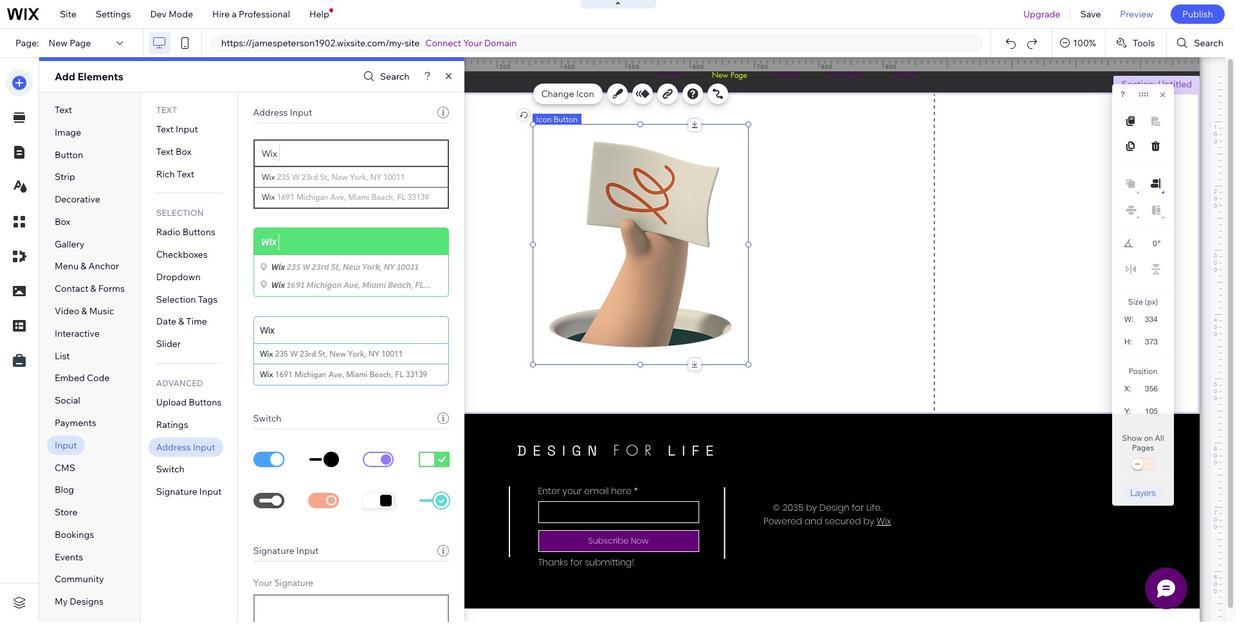 Task type: describe. For each thing, give the bounding box(es) containing it.
gallery
[[55, 238, 85, 250]]

hire a professional
[[212, 8, 290, 20]]

new page
[[49, 37, 91, 49]]

radio buttons
[[156, 227, 215, 238]]

domain
[[484, 37, 517, 49]]

0 horizontal spatial signature
[[156, 486, 197, 498]]

preview
[[1120, 8, 1153, 20]]

events
[[55, 552, 83, 563]]

°
[[1158, 239, 1161, 248]]

? button
[[1121, 90, 1125, 99]]

untitled
[[1158, 78, 1192, 90]]

layers button
[[1123, 486, 1164, 500]]

elements
[[78, 70, 123, 83]]

my designs
[[55, 596, 104, 608]]

rich
[[156, 168, 175, 180]]

pages
[[1132, 443, 1154, 453]]

publish
[[1182, 8, 1213, 20]]

change
[[541, 88, 574, 100]]

designs
[[70, 596, 104, 608]]

save button
[[1071, 0, 1111, 28]]

0 vertical spatial icon
[[576, 88, 594, 100]]

show
[[1122, 434, 1142, 443]]

site
[[405, 37, 420, 49]]

video
[[55, 306, 79, 317]]

add
[[55, 70, 75, 83]]

x:
[[1124, 385, 1131, 394]]

publish button
[[1171, 5, 1225, 24]]

ratings
[[156, 419, 188, 431]]

on
[[1144, 434, 1153, 443]]

dropdown
[[156, 271, 201, 283]]

my
[[55, 596, 68, 608]]

0 vertical spatial address input
[[253, 107, 312, 118]]

icon button
[[536, 115, 578, 124]]

size
[[1128, 297, 1143, 307]]

0 vertical spatial search button
[[1167, 29, 1235, 57]]

400
[[564, 63, 575, 70]]

y:
[[1124, 407, 1131, 416]]

0 horizontal spatial search
[[380, 71, 409, 82]]

900
[[885, 63, 897, 70]]

buttons for radio buttons
[[182, 227, 215, 238]]

700
[[757, 63, 768, 70]]

?
[[1121, 90, 1125, 99]]

radio
[[156, 227, 180, 238]]

& for menu
[[81, 261, 86, 272]]

tags
[[198, 294, 218, 305]]

section: untitled
[[1122, 78, 1192, 90]]

contact & forms
[[55, 283, 125, 295]]

1 vertical spatial search button
[[360, 67, 409, 86]]

text up the rich
[[156, 146, 174, 157]]

settings
[[96, 8, 131, 20]]

time
[[186, 316, 207, 328]]

anchor
[[88, 261, 119, 272]]

store
[[55, 507, 77, 519]]

https://jamespeterson1902.wixsite.com/my-
[[221, 37, 405, 49]]

decorative
[[55, 194, 100, 205]]

1 vertical spatial button
[[55, 149, 83, 161]]

your
[[463, 37, 482, 49]]

code
[[87, 373, 110, 384]]

& for date
[[178, 316, 184, 328]]

1 horizontal spatial signature input
[[253, 546, 319, 557]]

position
[[1129, 367, 1158, 376]]

upgrade
[[1023, 8, 1060, 20]]

payments
[[55, 417, 96, 429]]

w:
[[1124, 315, 1134, 324]]

all
[[1155, 434, 1164, 443]]

1 horizontal spatial button
[[553, 115, 578, 124]]

dev mode
[[150, 8, 193, 20]]

1 horizontal spatial box
[[176, 146, 191, 157]]

0 vertical spatial search
[[1194, 37, 1224, 49]]



Task type: vqa. For each thing, say whether or not it's contained in the screenshot.
Switch
yes



Task type: locate. For each thing, give the bounding box(es) containing it.
section:
[[1122, 78, 1156, 90]]

0 vertical spatial buttons
[[182, 227, 215, 238]]

address input
[[253, 107, 312, 118], [156, 442, 215, 453]]

site
[[60, 8, 76, 20]]

tools button
[[1106, 29, 1167, 57]]

0 vertical spatial button
[[553, 115, 578, 124]]

0 horizontal spatial button
[[55, 149, 83, 161]]

contact
[[55, 283, 88, 295]]

button
[[553, 115, 578, 124], [55, 149, 83, 161]]

1 vertical spatial box
[[55, 216, 70, 228]]

1 horizontal spatial signature
[[253, 546, 294, 557]]

text up image
[[55, 104, 72, 116]]

layers
[[1130, 488, 1156, 499]]

& for contact
[[90, 283, 96, 295]]

dev
[[150, 8, 167, 20]]

100% button
[[1053, 29, 1105, 57]]

1 horizontal spatial switch
[[253, 413, 281, 425]]

text right the rich
[[177, 168, 194, 180]]

a
[[232, 8, 237, 20]]

& for video
[[81, 306, 87, 317]]

& right menu
[[81, 261, 86, 272]]

signature input
[[156, 486, 222, 498], [253, 546, 319, 557]]

selection for selection
[[156, 208, 204, 218]]

0 horizontal spatial box
[[55, 216, 70, 228]]

icon
[[576, 88, 594, 100], [536, 115, 552, 124]]

mode
[[169, 8, 193, 20]]

switch
[[1130, 456, 1156, 474]]

buttons for upload buttons
[[189, 397, 221, 409]]

text up text box
[[156, 124, 174, 135]]

1 vertical spatial selection
[[156, 294, 196, 305]]

0 horizontal spatial signature input
[[156, 486, 222, 498]]

0 vertical spatial address
[[253, 107, 288, 118]]

button down change icon
[[553, 115, 578, 124]]

1 horizontal spatial address
[[253, 107, 288, 118]]

1 vertical spatial search
[[380, 71, 409, 82]]

0 vertical spatial signature
[[156, 486, 197, 498]]

https://jamespeterson1902.wixsite.com/my-site connect your domain
[[221, 37, 517, 49]]

1 vertical spatial buttons
[[189, 397, 221, 409]]

image
[[55, 127, 81, 138]]

show on all pages
[[1122, 434, 1164, 453]]

selection down dropdown
[[156, 294, 196, 305]]

search button down publish
[[1167, 29, 1235, 57]]

text up text input
[[156, 105, 177, 115]]

search
[[1194, 37, 1224, 49], [380, 71, 409, 82]]

1 vertical spatial address input
[[156, 442, 215, 453]]

help
[[309, 8, 329, 20]]

buttons
[[182, 227, 215, 238], [189, 397, 221, 409]]

list
[[55, 350, 70, 362]]

1 horizontal spatial search button
[[1167, 29, 1235, 57]]

(px)
[[1145, 297, 1158, 307]]

professional
[[239, 8, 290, 20]]

social
[[55, 395, 80, 407]]

signature
[[156, 486, 197, 498], [253, 546, 294, 557]]

text
[[55, 104, 72, 116], [156, 105, 177, 115], [156, 124, 174, 135], [156, 146, 174, 157], [177, 168, 194, 180]]

500
[[628, 63, 640, 70]]

0 vertical spatial signature input
[[156, 486, 222, 498]]

selection for selection tags
[[156, 294, 196, 305]]

1 vertical spatial icon
[[536, 115, 552, 124]]

tools
[[1133, 37, 1155, 49]]

search button down https://jamespeterson1902.wixsite.com/my-site connect your domain
[[360, 67, 409, 86]]

text input
[[156, 124, 198, 135]]

strip
[[55, 171, 75, 183]]

upload buttons
[[156, 397, 221, 409]]

new
[[49, 37, 68, 49]]

size (px)
[[1128, 297, 1158, 307]]

connect
[[425, 37, 461, 49]]

h:
[[1124, 338, 1132, 347]]

1 vertical spatial signature
[[253, 546, 294, 557]]

0 horizontal spatial search button
[[360, 67, 409, 86]]

interactive
[[55, 328, 100, 340]]

date
[[156, 316, 176, 328]]

0 horizontal spatial switch
[[156, 464, 184, 476]]

& right 'date'
[[178, 316, 184, 328]]

& left forms at the left top
[[90, 283, 96, 295]]

menu & anchor
[[55, 261, 119, 272]]

None text field
[[1140, 235, 1157, 252], [1138, 311, 1163, 328], [1139, 333, 1163, 351], [1138, 380, 1163, 398], [1137, 403, 1163, 420], [1140, 235, 1157, 252], [1138, 311, 1163, 328], [1139, 333, 1163, 351], [1138, 380, 1163, 398], [1137, 403, 1163, 420]]

box up gallery
[[55, 216, 70, 228]]

embed code
[[55, 373, 110, 384]]

advanced
[[156, 378, 203, 389]]

0 horizontal spatial address
[[156, 442, 191, 453]]

address
[[253, 107, 288, 118], [156, 442, 191, 453]]

bookings
[[55, 529, 94, 541]]

0 horizontal spatial address input
[[156, 442, 215, 453]]

checkboxes
[[156, 249, 208, 261]]

icon right change
[[576, 88, 594, 100]]

1 horizontal spatial icon
[[576, 88, 594, 100]]

1 vertical spatial signature input
[[253, 546, 319, 557]]

upload
[[156, 397, 187, 409]]

rich text
[[156, 168, 194, 180]]

box down text input
[[176, 146, 191, 157]]

menu
[[55, 261, 79, 272]]

1 horizontal spatial address input
[[253, 107, 312, 118]]

300
[[500, 63, 511, 70]]

slider
[[156, 339, 181, 350]]

buttons up checkboxes
[[182, 227, 215, 238]]

&
[[81, 261, 86, 272], [90, 283, 96, 295], [81, 306, 87, 317], [178, 316, 184, 328]]

preview button
[[1111, 0, 1163, 28]]

0 vertical spatial box
[[176, 146, 191, 157]]

date & time
[[156, 316, 207, 328]]

forms
[[98, 283, 125, 295]]

selection
[[156, 208, 204, 218], [156, 294, 196, 305]]

1 selection from the top
[[156, 208, 204, 218]]

2 selection from the top
[[156, 294, 196, 305]]

button down image
[[55, 149, 83, 161]]

change icon
[[541, 88, 594, 100]]

1 horizontal spatial search
[[1194, 37, 1224, 49]]

100%
[[1073, 37, 1096, 49]]

blog
[[55, 485, 74, 496]]

0 vertical spatial switch
[[253, 413, 281, 425]]

input
[[290, 107, 312, 118], [176, 124, 198, 135], [55, 440, 77, 451], [193, 442, 215, 453], [199, 486, 222, 498], [296, 546, 319, 557]]

video & music
[[55, 306, 114, 317]]

0 horizontal spatial icon
[[536, 115, 552, 124]]

600
[[693, 63, 704, 70]]

search down site
[[380, 71, 409, 82]]

1 vertical spatial address
[[156, 442, 191, 453]]

music
[[89, 306, 114, 317]]

cms
[[55, 462, 75, 474]]

0 vertical spatial selection
[[156, 208, 204, 218]]

box
[[176, 146, 191, 157], [55, 216, 70, 228]]

icon down change
[[536, 115, 552, 124]]

text box
[[156, 146, 191, 157]]

community
[[55, 574, 104, 586]]

save
[[1080, 8, 1101, 20]]

& right 'video'
[[81, 306, 87, 317]]

1 vertical spatial switch
[[156, 464, 184, 476]]

hire
[[212, 8, 230, 20]]

selection up radio buttons
[[156, 208, 204, 218]]

buttons down advanced
[[189, 397, 221, 409]]

selection tags
[[156, 294, 218, 305]]

add elements
[[55, 70, 123, 83]]

search down publish button
[[1194, 37, 1224, 49]]



